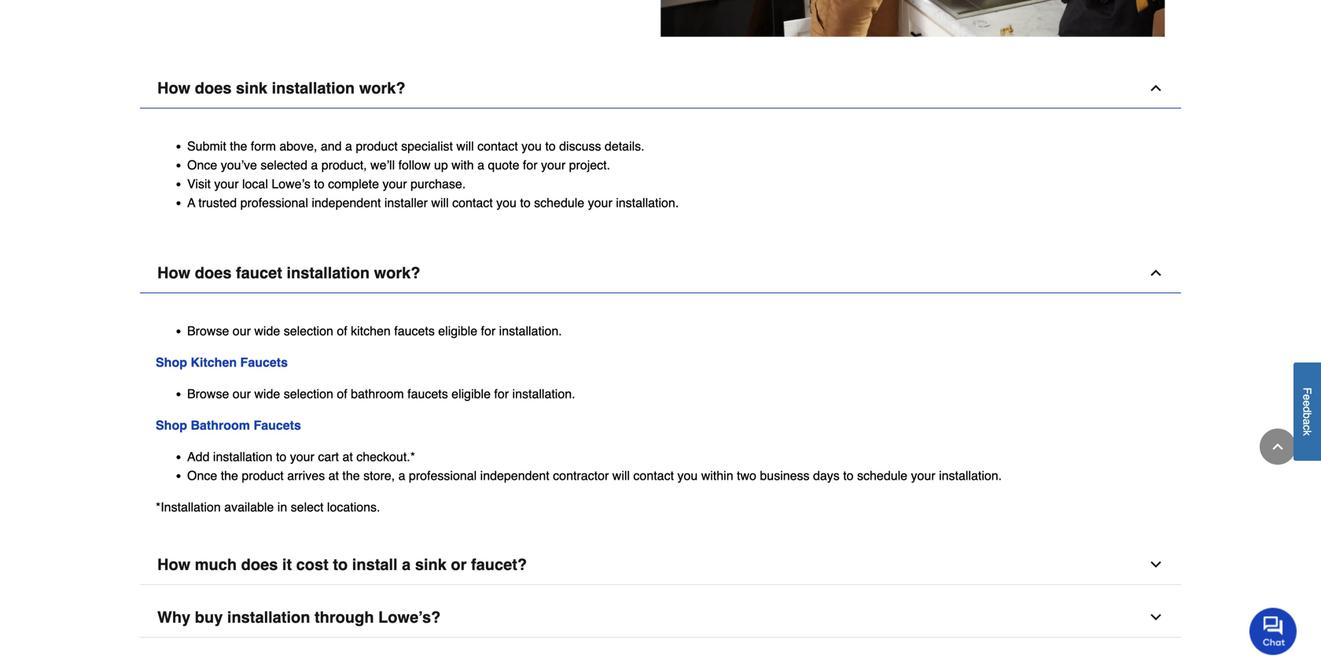 Task type: describe. For each thing, give the bounding box(es) containing it.
1 vertical spatial at
[[328, 468, 339, 483]]

work? for how does sink installation work?
[[359, 79, 406, 97]]

a right and
[[345, 139, 352, 153]]

selection for kitchen
[[284, 324, 333, 338]]

1 vertical spatial contact
[[452, 195, 493, 210]]

for for browse our wide selection of kitchen faucets eligible for installation.
[[481, 324, 496, 338]]

independent inside submit the form above, and a product specialist will contact you to discuss details. once you've selected a product, we'll follow up with a quote for your project. visit your local lowe's to complete your purchase. a trusted professional independent installer will contact you to schedule your installation.
[[312, 195, 381, 210]]

trusted
[[198, 195, 237, 210]]

install
[[352, 556, 398, 574]]

how does sink installation work? button
[[140, 68, 1181, 108]]

above,
[[280, 139, 317, 153]]

wide for browse our wide selection of kitchen faucets eligible for installation.
[[254, 324, 280, 338]]

f e e d b a c k
[[1301, 388, 1314, 436]]

the left store,
[[342, 468, 360, 483]]

cost
[[296, 556, 329, 574]]

does inside "button"
[[241, 556, 278, 574]]

f e e d b a c k button
[[1294, 363, 1321, 461]]

installation. inside add installation to your cart at checkout.* once the product arrives at the store, a professional independent contractor will contact you within two business days to schedule your installation.
[[939, 468, 1002, 483]]

chevron down image for why buy installation through lowe's?
[[1148, 609, 1164, 625]]

discuss
[[559, 139, 601, 153]]

k
[[1301, 431, 1314, 436]]

submit
[[187, 139, 226, 153]]

1 horizontal spatial at
[[342, 449, 353, 464]]

professional inside submit the form above, and a product specialist will contact you to discuss details. once you've selected a product, we'll follow up with a quote for your project. visit your local lowe's to complete your purchase. a trusted professional independent installer will contact you to schedule your installation.
[[240, 195, 308, 210]]

0 horizontal spatial you
[[496, 195, 517, 210]]

faucet?
[[471, 556, 527, 574]]

store,
[[363, 468, 395, 483]]

specialist
[[401, 139, 453, 153]]

work? for how does faucet installation work?
[[374, 264, 420, 282]]

up
[[434, 158, 448, 172]]

project.
[[569, 158, 610, 172]]

product,
[[322, 158, 367, 172]]

does for faucet
[[195, 264, 232, 282]]

b
[[1301, 413, 1314, 419]]

contractor
[[553, 468, 609, 483]]

faucets for kitchen
[[394, 324, 435, 338]]

faucet
[[236, 264, 282, 282]]

1 e from the top
[[1301, 394, 1314, 401]]

how much does it cost to install a sink or faucet?
[[157, 556, 527, 574]]

complete
[[328, 176, 379, 191]]

shop for shop bathroom faucets
[[156, 418, 187, 432]]

checkout.*
[[356, 449, 415, 464]]

a inside button
[[1301, 419, 1314, 425]]

kitchen
[[191, 355, 237, 370]]

chevron up image inside scroll to top element
[[1270, 439, 1286, 455]]

how much does it cost to install a sink or faucet? button
[[140, 545, 1181, 585]]

eligible for kitchen
[[438, 324, 477, 338]]

shop kitchen faucets
[[156, 355, 288, 370]]

to inside how much does it cost to install a sink or faucet? "button"
[[333, 556, 348, 574]]

wide for browse our wide selection of bathroom faucets eligible for installation.
[[254, 386, 280, 401]]

2 e from the top
[[1301, 401, 1314, 407]]

details.
[[605, 139, 645, 153]]

selection for bathroom
[[284, 386, 333, 401]]

sink inside button
[[236, 79, 267, 97]]

it
[[282, 556, 292, 574]]

a man in a blue lowe's vest installing a faucet on a stainless sink in a kitchen. image
[[661, 0, 1166, 37]]

we'll
[[370, 158, 395, 172]]

does for sink
[[195, 79, 232, 97]]

installation. inside submit the form above, and a product specialist will contact you to discuss details. once you've selected a product, we'll follow up with a quote for your project. visit your local lowe's to complete your purchase. a trusted professional independent installer will contact you to schedule your installation.
[[616, 195, 679, 210]]

chevron up image
[[1148, 265, 1164, 281]]

*installation available in select locations.
[[156, 500, 380, 514]]

0 vertical spatial contact
[[477, 139, 518, 153]]

how does faucet installation work? button
[[140, 253, 1181, 293]]

submit the form above, and a product specialist will contact you to discuss details. once you've selected a product, we'll follow up with a quote for your project. visit your local lowe's to complete your purchase. a trusted professional independent installer will contact you to schedule your installation.
[[187, 139, 679, 210]]

a right the with
[[477, 158, 484, 172]]

d
[[1301, 407, 1314, 413]]

product inside add installation to your cart at checkout.* once the product arrives at the store, a professional independent contractor will contact you within two business days to schedule your installation.
[[242, 468, 284, 483]]

shop for shop kitchen faucets
[[156, 355, 187, 370]]

select
[[291, 500, 324, 514]]

a
[[187, 195, 195, 210]]

business
[[760, 468, 810, 483]]

sink inside "button"
[[415, 556, 447, 574]]

bathroom
[[351, 386, 404, 401]]

browse our wide selection of kitchen faucets eligible for installation.
[[187, 324, 562, 338]]

once inside add installation to your cart at checkout.* once the product arrives at the store, a professional independent contractor will contact you within two business days to schedule your installation.
[[187, 468, 217, 483]]

a inside add installation to your cart at checkout.* once the product arrives at the store, a professional independent contractor will contact you within two business days to schedule your installation.
[[398, 468, 405, 483]]

our for browse our wide selection of kitchen faucets eligible for installation.
[[233, 324, 251, 338]]

chevron down image for how much does it cost to install a sink or faucet?
[[1148, 557, 1164, 572]]

will inside add installation to your cart at checkout.* once the product arrives at the store, a professional independent contractor will contact you within two business days to schedule your installation.
[[613, 468, 630, 483]]

why buy installation through lowe's?
[[157, 608, 441, 626]]

f
[[1301, 388, 1314, 394]]

why
[[157, 608, 191, 626]]

schedule inside submit the form above, and a product specialist will contact you to discuss details. once you've selected a product, we'll follow up with a quote for your project. visit your local lowe's to complete your purchase. a trusted professional independent installer will contact you to schedule your installation.
[[534, 195, 585, 210]]

bathroom
[[191, 418, 250, 432]]

a down above, at left
[[311, 158, 318, 172]]



Task type: vqa. For each thing, say whether or not it's contained in the screenshot.
the bottommost the at
yes



Task type: locate. For each thing, give the bounding box(es) containing it.
quote
[[488, 158, 519, 172]]

1 vertical spatial once
[[187, 468, 217, 483]]

1 horizontal spatial you
[[522, 139, 542, 153]]

the up you've
[[230, 139, 247, 153]]

professional down checkout.*
[[409, 468, 477, 483]]

2 vertical spatial you
[[678, 468, 698, 483]]

of
[[337, 324, 347, 338], [337, 386, 347, 401]]

wide up shop kitchen faucets link
[[254, 324, 280, 338]]

0 vertical spatial of
[[337, 324, 347, 338]]

0 vertical spatial independent
[[312, 195, 381, 210]]

professional
[[240, 195, 308, 210], [409, 468, 477, 483]]

product up *installation available in select locations.
[[242, 468, 284, 483]]

installation up above, at left
[[272, 79, 355, 97]]

a right install
[[402, 556, 411, 574]]

2 how from the top
[[157, 264, 191, 282]]

0 vertical spatial you
[[522, 139, 542, 153]]

contact up quote
[[477, 139, 518, 153]]

1 vertical spatial how
[[157, 264, 191, 282]]

local
[[242, 176, 268, 191]]

1 our from the top
[[233, 324, 251, 338]]

1 vertical spatial faucets
[[408, 386, 448, 401]]

for inside submit the form above, and a product specialist will contact you to discuss details. once you've selected a product, we'll follow up with a quote for your project. visit your local lowe's to complete your purchase. a trusted professional independent installer will contact you to schedule your installation.
[[523, 158, 538, 172]]

once
[[187, 158, 217, 172], [187, 468, 217, 483]]

2 selection from the top
[[284, 386, 333, 401]]

will up the with
[[457, 139, 474, 153]]

1 horizontal spatial independent
[[480, 468, 550, 483]]

0 horizontal spatial professional
[[240, 195, 308, 210]]

chevron down image inside how much does it cost to install a sink or faucet? "button"
[[1148, 557, 1164, 572]]

locations.
[[327, 500, 380, 514]]

product inside submit the form above, and a product specialist will contact you to discuss details. once you've selected a product, we'll follow up with a quote for your project. visit your local lowe's to complete your purchase. a trusted professional independent installer will contact you to schedule your installation.
[[356, 139, 398, 153]]

work? inside button
[[374, 264, 420, 282]]

0 vertical spatial our
[[233, 324, 251, 338]]

a right store,
[[398, 468, 405, 483]]

schedule
[[534, 195, 585, 210], [857, 468, 908, 483]]

1 vertical spatial independent
[[480, 468, 550, 483]]

faucets right kitchen
[[240, 355, 288, 370]]

how
[[157, 79, 191, 97], [157, 264, 191, 282], [157, 556, 191, 574]]

2 browse from the top
[[187, 386, 229, 401]]

2 vertical spatial contact
[[633, 468, 674, 483]]

0 horizontal spatial product
[[242, 468, 284, 483]]

does inside button
[[195, 264, 232, 282]]

much
[[195, 556, 237, 574]]

kitchen
[[351, 324, 391, 338]]

1 shop from the top
[[156, 355, 187, 370]]

eligible
[[438, 324, 477, 338], [452, 386, 491, 401]]

2 horizontal spatial will
[[613, 468, 630, 483]]

1 horizontal spatial product
[[356, 139, 398, 153]]

once up visit
[[187, 158, 217, 172]]

0 vertical spatial eligible
[[438, 324, 477, 338]]

1 vertical spatial wide
[[254, 386, 280, 401]]

2 of from the top
[[337, 386, 347, 401]]

faucets
[[240, 355, 288, 370], [254, 418, 301, 432]]

how left much
[[157, 556, 191, 574]]

1 vertical spatial shop
[[156, 418, 187, 432]]

0 vertical spatial professional
[[240, 195, 308, 210]]

2 chevron down image from the top
[[1148, 609, 1164, 625]]

shop kitchen faucets link
[[156, 355, 288, 370]]

0 vertical spatial schedule
[[534, 195, 585, 210]]

independent left contractor
[[480, 468, 550, 483]]

2 once from the top
[[187, 468, 217, 483]]

once down add
[[187, 468, 217, 483]]

chevron up image
[[1148, 80, 1164, 96], [1270, 439, 1286, 455]]

installation inside add installation to your cart at checkout.* once the product arrives at the store, a professional independent contractor will contact you within two business days to schedule your installation.
[[213, 449, 273, 464]]

browse for browse our wide selection of bathroom faucets eligible for installation.
[[187, 386, 229, 401]]

does left faucet
[[195, 264, 232, 282]]

within
[[701, 468, 734, 483]]

at right cart
[[342, 449, 353, 464]]

browse down kitchen
[[187, 386, 229, 401]]

of left kitchen
[[337, 324, 347, 338]]

2 vertical spatial does
[[241, 556, 278, 574]]

once inside submit the form above, and a product specialist will contact you to discuss details. once you've selected a product, we'll follow up with a quote for your project. visit your local lowe's to complete your purchase. a trusted professional independent installer will contact you to schedule your installation.
[[187, 158, 217, 172]]

how inside "button"
[[157, 556, 191, 574]]

or
[[451, 556, 467, 574]]

2 vertical spatial for
[[494, 386, 509, 401]]

shop bathroom faucets link
[[156, 418, 301, 432]]

faucets for shop kitchen faucets
[[240, 355, 288, 370]]

c
[[1301, 425, 1314, 431]]

cart
[[318, 449, 339, 464]]

2 horizontal spatial you
[[678, 468, 698, 483]]

will right contractor
[[613, 468, 630, 483]]

0 vertical spatial for
[[523, 158, 538, 172]]

shop left bathroom
[[156, 418, 187, 432]]

browse
[[187, 324, 229, 338], [187, 386, 229, 401]]

installation.
[[616, 195, 679, 210], [499, 324, 562, 338], [512, 386, 575, 401], [939, 468, 1002, 483]]

professional inside add installation to your cart at checkout.* once the product arrives at the store, a professional independent contractor will contact you within two business days to schedule your installation.
[[409, 468, 477, 483]]

days
[[813, 468, 840, 483]]

2 wide from the top
[[254, 386, 280, 401]]

0 vertical spatial chevron up image
[[1148, 80, 1164, 96]]

e
[[1301, 394, 1314, 401], [1301, 401, 1314, 407]]

you left discuss
[[522, 139, 542, 153]]

faucets right bathroom
[[254, 418, 301, 432]]

our up shop kitchen faucets link
[[233, 324, 251, 338]]

sink up form
[[236, 79, 267, 97]]

chevron up image inside how does sink installation work? button
[[1148, 80, 1164, 96]]

your
[[541, 158, 566, 172], [214, 176, 239, 191], [383, 176, 407, 191], [588, 195, 613, 210], [290, 449, 315, 464], [911, 468, 936, 483]]

0 vertical spatial does
[[195, 79, 232, 97]]

0 vertical spatial product
[[356, 139, 398, 153]]

how up submit
[[157, 79, 191, 97]]

faucets right bathroom
[[408, 386, 448, 401]]

our
[[233, 324, 251, 338], [233, 386, 251, 401]]

for for browse our wide selection of bathroom faucets eligible for installation.
[[494, 386, 509, 401]]

1 vertical spatial schedule
[[857, 468, 908, 483]]

at down cart
[[328, 468, 339, 483]]

how for how much does it cost to install a sink or faucet?
[[157, 556, 191, 574]]

1 vertical spatial selection
[[284, 386, 333, 401]]

will
[[457, 139, 474, 153], [431, 195, 449, 210], [613, 468, 630, 483]]

faucets right kitchen
[[394, 324, 435, 338]]

1 vertical spatial does
[[195, 264, 232, 282]]

available
[[224, 500, 274, 514]]

schedule right days
[[857, 468, 908, 483]]

the
[[230, 139, 247, 153], [221, 468, 238, 483], [342, 468, 360, 483]]

shop bathroom faucets
[[156, 418, 301, 432]]

0 vertical spatial how
[[157, 79, 191, 97]]

does
[[195, 79, 232, 97], [195, 264, 232, 282], [241, 556, 278, 574]]

and
[[321, 139, 342, 153]]

sink left or
[[415, 556, 447, 574]]

1 wide from the top
[[254, 324, 280, 338]]

1 vertical spatial will
[[431, 195, 449, 210]]

e up d
[[1301, 394, 1314, 401]]

1 vertical spatial chevron down image
[[1148, 609, 1164, 625]]

0 vertical spatial wide
[[254, 324, 280, 338]]

how for how does faucet installation work?
[[157, 264, 191, 282]]

0 horizontal spatial independent
[[312, 195, 381, 210]]

1 horizontal spatial chevron up image
[[1270, 439, 1286, 455]]

*installation
[[156, 500, 221, 514]]

lowe's?
[[378, 608, 441, 626]]

you
[[522, 139, 542, 153], [496, 195, 517, 210], [678, 468, 698, 483]]

you've
[[221, 158, 257, 172]]

work?
[[359, 79, 406, 97], [374, 264, 420, 282]]

0 horizontal spatial schedule
[[534, 195, 585, 210]]

a
[[345, 139, 352, 153], [311, 158, 318, 172], [477, 158, 484, 172], [1301, 419, 1314, 425], [398, 468, 405, 483], [402, 556, 411, 574]]

does left the it
[[241, 556, 278, 574]]

the up available
[[221, 468, 238, 483]]

add installation to your cart at checkout.* once the product arrives at the store, a professional independent contractor will contact you within two business days to schedule your installation.
[[187, 449, 1002, 483]]

does inside button
[[195, 79, 232, 97]]

with
[[452, 158, 474, 172]]

add
[[187, 449, 210, 464]]

1 vertical spatial faucets
[[254, 418, 301, 432]]

contact down the with
[[452, 195, 493, 210]]

1 horizontal spatial schedule
[[857, 468, 908, 483]]

0 vertical spatial work?
[[359, 79, 406, 97]]

of for bathroom
[[337, 386, 347, 401]]

faucets
[[394, 324, 435, 338], [408, 386, 448, 401]]

product up we'll
[[356, 139, 398, 153]]

a inside "button"
[[402, 556, 411, 574]]

contact inside add installation to your cart at checkout.* once the product arrives at the store, a professional independent contractor will contact you within two business days to schedule your installation.
[[633, 468, 674, 483]]

2 vertical spatial how
[[157, 556, 191, 574]]

our for browse our wide selection of bathroom faucets eligible for installation.
[[233, 386, 251, 401]]

chat invite button image
[[1250, 607, 1298, 655]]

eligible for bathroom
[[452, 386, 491, 401]]

through
[[315, 608, 374, 626]]

how down a
[[157, 264, 191, 282]]

1 chevron down image from the top
[[1148, 557, 1164, 572]]

how inside button
[[157, 79, 191, 97]]

installation right faucet
[[287, 264, 370, 282]]

you down quote
[[496, 195, 517, 210]]

contact left within
[[633, 468, 674, 483]]

1 horizontal spatial sink
[[415, 556, 447, 574]]

to
[[545, 139, 556, 153], [314, 176, 325, 191], [520, 195, 531, 210], [276, 449, 287, 464], [843, 468, 854, 483], [333, 556, 348, 574]]

why buy installation through lowe's? button
[[140, 598, 1181, 638]]

shop left kitchen
[[156, 355, 187, 370]]

1 vertical spatial work?
[[374, 264, 420, 282]]

the inside submit the form above, and a product specialist will contact you to discuss details. once you've selected a product, we'll follow up with a quote for your project. visit your local lowe's to complete your purchase. a trusted professional independent installer will contact you to schedule your installation.
[[230, 139, 247, 153]]

a up k
[[1301, 419, 1314, 425]]

1 vertical spatial professional
[[409, 468, 477, 483]]

0 horizontal spatial at
[[328, 468, 339, 483]]

contact
[[477, 139, 518, 153], [452, 195, 493, 210], [633, 468, 674, 483]]

in
[[277, 500, 287, 514]]

does up submit
[[195, 79, 232, 97]]

purchase.
[[411, 176, 466, 191]]

browse up kitchen
[[187, 324, 229, 338]]

1 vertical spatial for
[[481, 324, 496, 338]]

2 vertical spatial will
[[613, 468, 630, 483]]

installation down the it
[[227, 608, 310, 626]]

selection up cart
[[284, 386, 333, 401]]

of for kitchen
[[337, 324, 347, 338]]

selected
[[261, 158, 308, 172]]

1 horizontal spatial will
[[457, 139, 474, 153]]

0 vertical spatial shop
[[156, 355, 187, 370]]

how does sink installation work?
[[157, 79, 406, 97]]

at
[[342, 449, 353, 464], [328, 468, 339, 483]]

independent inside add installation to your cart at checkout.* once the product arrives at the store, a professional independent contractor will contact you within two business days to schedule your installation.
[[480, 468, 550, 483]]

for
[[523, 158, 538, 172], [481, 324, 496, 338], [494, 386, 509, 401]]

1 of from the top
[[337, 324, 347, 338]]

how inside button
[[157, 264, 191, 282]]

how does faucet installation work?
[[157, 264, 420, 282]]

product
[[356, 139, 398, 153], [242, 468, 284, 483]]

0 horizontal spatial chevron up image
[[1148, 80, 1164, 96]]

chevron down image
[[1148, 557, 1164, 572], [1148, 609, 1164, 625]]

1 vertical spatial chevron up image
[[1270, 439, 1286, 455]]

0 vertical spatial sink
[[236, 79, 267, 97]]

form
[[251, 139, 276, 153]]

0 horizontal spatial will
[[431, 195, 449, 210]]

0 vertical spatial selection
[[284, 324, 333, 338]]

will down purchase.
[[431, 195, 449, 210]]

schedule inside add installation to your cart at checkout.* once the product arrives at the store, a professional independent contractor will contact you within two business days to schedule your installation.
[[857, 468, 908, 483]]

1 vertical spatial of
[[337, 386, 347, 401]]

0 horizontal spatial sink
[[236, 79, 267, 97]]

1 vertical spatial product
[[242, 468, 284, 483]]

visit
[[187, 176, 211, 191]]

you left within
[[678, 468, 698, 483]]

2 our from the top
[[233, 386, 251, 401]]

0 vertical spatial will
[[457, 139, 474, 153]]

1 vertical spatial sink
[[415, 556, 447, 574]]

0 vertical spatial chevron down image
[[1148, 557, 1164, 572]]

3 how from the top
[[157, 556, 191, 574]]

professional down lowe's
[[240, 195, 308, 210]]

faucets for bathroom
[[408, 386, 448, 401]]

browse our wide selection of bathroom faucets eligible for installation.
[[187, 386, 575, 401]]

1 browse from the top
[[187, 324, 229, 338]]

lowe's
[[272, 176, 311, 191]]

0 vertical spatial once
[[187, 158, 217, 172]]

you inside add installation to your cart at checkout.* once the product arrives at the store, a professional independent contractor will contact you within two business days to schedule your installation.
[[678, 468, 698, 483]]

1 once from the top
[[187, 158, 217, 172]]

chevron down image inside why buy installation through lowe's? button
[[1148, 609, 1164, 625]]

1 vertical spatial browse
[[187, 386, 229, 401]]

installer
[[384, 195, 428, 210]]

selection
[[284, 324, 333, 338], [284, 386, 333, 401]]

independent down complete
[[312, 195, 381, 210]]

follow
[[398, 158, 431, 172]]

of left bathroom
[[337, 386, 347, 401]]

arrives
[[287, 468, 325, 483]]

work? up browse our wide selection of kitchen faucets eligible for installation.
[[374, 264, 420, 282]]

wide
[[254, 324, 280, 338], [254, 386, 280, 401]]

1 how from the top
[[157, 79, 191, 97]]

browse for browse our wide selection of kitchen faucets eligible for installation.
[[187, 324, 229, 338]]

installation
[[272, 79, 355, 97], [287, 264, 370, 282], [213, 449, 273, 464], [227, 608, 310, 626]]

schedule down the project.
[[534, 195, 585, 210]]

two
[[737, 468, 757, 483]]

e up b
[[1301, 401, 1314, 407]]

installation inside button
[[287, 264, 370, 282]]

0 vertical spatial at
[[342, 449, 353, 464]]

faucets for shop bathroom faucets
[[254, 418, 301, 432]]

1 horizontal spatial professional
[[409, 468, 477, 483]]

0 vertical spatial browse
[[187, 324, 229, 338]]

installation down shop bathroom faucets link
[[213, 449, 273, 464]]

independent
[[312, 195, 381, 210], [480, 468, 550, 483]]

how for how does sink installation work?
[[157, 79, 191, 97]]

work? up specialist at the left of the page
[[359, 79, 406, 97]]

1 vertical spatial you
[[496, 195, 517, 210]]

wide up shop bathroom faucets link
[[254, 386, 280, 401]]

2 shop from the top
[[156, 418, 187, 432]]

our up shop bathroom faucets link
[[233, 386, 251, 401]]

selection down 'how does faucet installation work?'
[[284, 324, 333, 338]]

1 selection from the top
[[284, 324, 333, 338]]

0 vertical spatial faucets
[[394, 324, 435, 338]]

1 vertical spatial our
[[233, 386, 251, 401]]

shop
[[156, 355, 187, 370], [156, 418, 187, 432]]

work? inside button
[[359, 79, 406, 97]]

1 vertical spatial eligible
[[452, 386, 491, 401]]

0 vertical spatial faucets
[[240, 355, 288, 370]]

scroll to top element
[[1260, 429, 1296, 465]]

buy
[[195, 608, 223, 626]]



